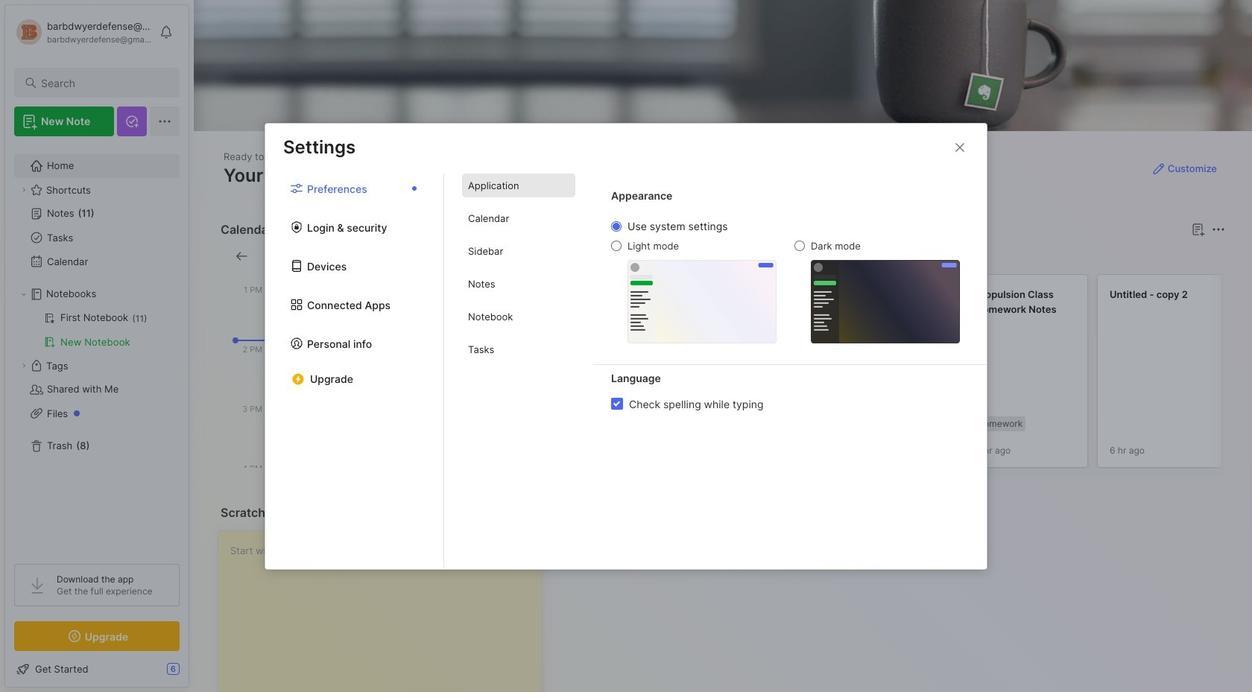 Task type: locate. For each thing, give the bounding box(es) containing it.
Search text field
[[41, 76, 166, 90]]

None radio
[[611, 221, 622, 232]]

tab list
[[265, 174, 444, 569], [444, 174, 593, 569], [564, 247, 1223, 265]]

option group
[[611, 220, 960, 343]]

Start writing… text field
[[230, 531, 541, 693]]

None checkbox
[[611, 398, 623, 410]]

row group
[[561, 274, 1252, 477]]

tab
[[462, 174, 575, 198], [462, 206, 575, 230], [462, 239, 575, 263], [564, 247, 608, 265], [614, 247, 674, 265], [462, 272, 575, 296], [462, 305, 575, 329], [462, 338, 575, 362]]

group
[[14, 306, 179, 354]]

None search field
[[41, 74, 166, 92]]

None radio
[[611, 241, 622, 251], [795, 241, 805, 251], [611, 241, 622, 251], [795, 241, 805, 251]]

tree
[[5, 145, 189, 551]]



Task type: vqa. For each thing, say whether or not it's contained in the screenshot.
Start writing… text field
yes



Task type: describe. For each thing, give the bounding box(es) containing it.
expand notebooks image
[[19, 290, 28, 299]]

group inside tree
[[14, 306, 179, 354]]

main element
[[0, 0, 194, 693]]

expand tags image
[[19, 362, 28, 370]]

none search field inside main 'element'
[[41, 74, 166, 92]]

close image
[[951, 138, 969, 156]]

tree inside main 'element'
[[5, 145, 189, 551]]



